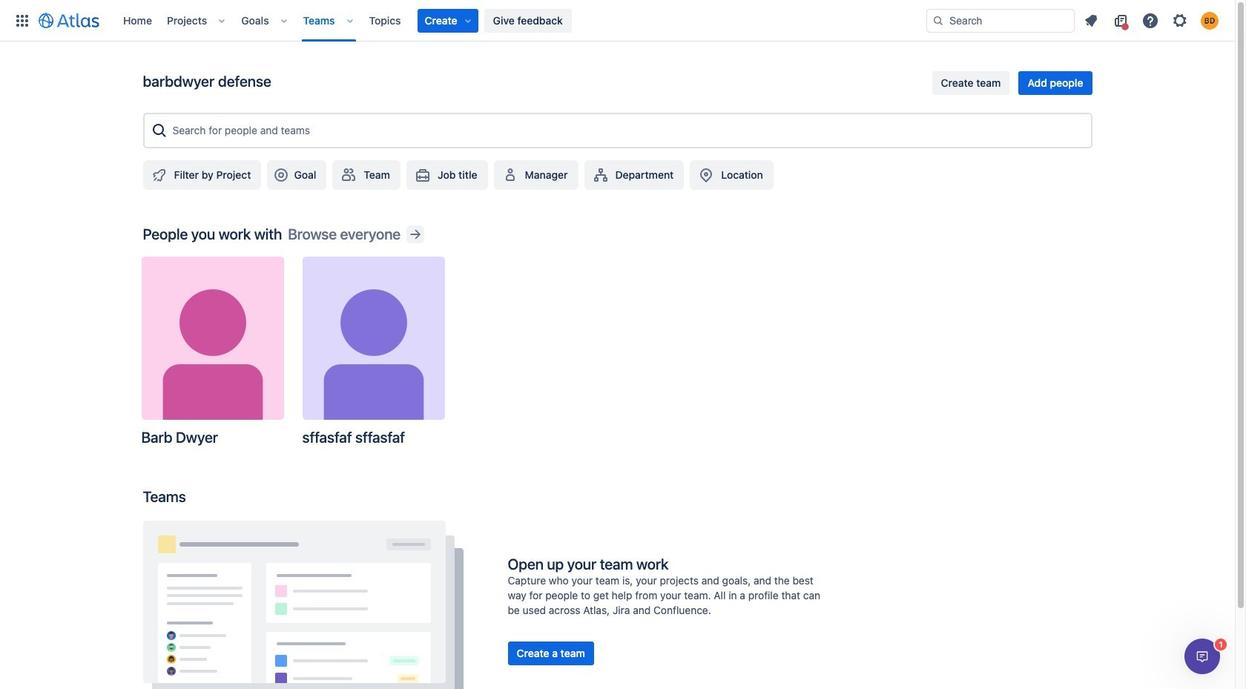 Task type: locate. For each thing, give the bounding box(es) containing it.
dialog
[[1185, 639, 1220, 674]]

None search field
[[926, 9, 1075, 32]]

banner
[[0, 0, 1235, 42]]

search image
[[932, 14, 944, 26]]

top element
[[9, 0, 926, 41]]

Search field
[[926, 9, 1075, 32]]

search for people and teams image
[[150, 122, 168, 139]]

teams profile page image
[[143, 521, 463, 689]]



Task type: describe. For each thing, give the bounding box(es) containing it.
settings image
[[1171, 11, 1189, 29]]

help image
[[1141, 11, 1159, 29]]

account image
[[1201, 11, 1219, 29]]

browse everyone image
[[407, 225, 424, 243]]

switch to... image
[[13, 11, 31, 29]]

Search for people and teams field
[[168, 117, 1085, 144]]

notifications image
[[1082, 11, 1100, 29]]



Task type: vqa. For each thing, say whether or not it's contained in the screenshot.
townsquare image
no



